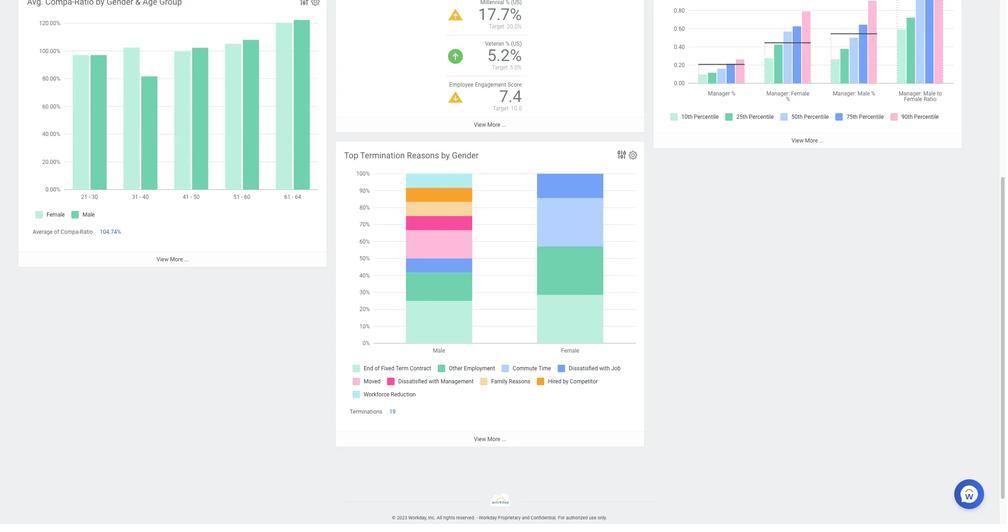 Task type: describe. For each thing, give the bounding box(es) containing it.
rights
[[443, 515, 455, 521]]

top termination reasons by gender element
[[336, 142, 644, 447]]

10.0
[[511, 105, 522, 112]]

configure avg. compa-ratio by gender & age group image
[[310, 0, 321, 7]]

target for 7.4
[[493, 105, 509, 112]]

configure and view chart data image for 104.74%
[[299, 0, 310, 7]]

(us)
[[511, 40, 522, 47]]

termination
[[360, 151, 405, 160]]

5.0%
[[510, 64, 522, 71]]

19 button
[[390, 408, 397, 416]]

more inside leadership diversity benchmarks element
[[805, 138, 818, 144]]

leadership diversity benchmarks element
[[654, 0, 962, 148]]

workday
[[479, 515, 497, 521]]

and
[[522, 515, 530, 521]]

ratio
[[80, 229, 93, 235]]

... inside top termination reasons by gender element
[[502, 436, 506, 443]]

reasons
[[407, 151, 439, 160]]

by
[[441, 151, 450, 160]]

engagement
[[475, 81, 506, 88]]

view more ... inside top termination reasons by gender element
[[474, 436, 506, 443]]

104.74% button
[[100, 228, 123, 236]]

employee engagement score
[[449, 81, 522, 88]]

down warning image
[[448, 92, 463, 103]]

-
[[477, 515, 478, 521]]

© 2023 workday, inc. all rights reserved. - workday proprietary and confidential. for authorized use only.
[[392, 515, 607, 521]]

inc.
[[428, 515, 436, 521]]

for
[[558, 515, 565, 521]]

more inside avg. compa-ratio by gender & age group element
[[170, 256, 183, 263]]

use
[[589, 515, 597, 521]]

veteran
[[485, 40, 504, 47]]

average
[[33, 229, 53, 235]]

only.
[[598, 515, 607, 521]]

authorized
[[566, 515, 588, 521]]

configure and view chart data image for 19
[[616, 149, 628, 160]]

up warning image
[[448, 10, 463, 21]]

terminations
[[350, 409, 383, 415]]

5.2% target 5.0%
[[487, 46, 522, 71]]

gender
[[452, 151, 479, 160]]

view more ... inside leadership diversity benchmarks element
[[792, 138, 824, 144]]

104.74%
[[100, 229, 121, 235]]

all
[[437, 515, 442, 521]]

confidential.
[[531, 515, 557, 521]]

view inside avg. compa-ratio by gender & age group element
[[157, 256, 169, 263]]

view inside top termination reasons by gender element
[[474, 436, 486, 443]]



Task type: vqa. For each thing, say whether or not it's contained in the screenshot.
"Configure and view chart data" image to the top
yes



Task type: locate. For each thing, give the bounding box(es) containing it.
... inside leadership diversity benchmarks element
[[820, 138, 824, 144]]

1 horizontal spatial configure and view chart data image
[[616, 149, 628, 160]]

17.7%
[[478, 5, 522, 24]]

5.2%
[[487, 46, 522, 65]]

target inside the "7.4 target 10.0"
[[493, 105, 509, 112]]

2023
[[397, 515, 407, 521]]

target
[[489, 23, 505, 30], [492, 64, 508, 71], [493, 105, 509, 112]]

configure and view chart data image inside avg. compa-ratio by gender & age group element
[[299, 0, 310, 7]]

view more ... inside diversity scorecard (us) element
[[474, 122, 506, 128]]

©
[[392, 515, 396, 521]]

diversity scorecard (us) element
[[336, 0, 644, 132]]

of
[[54, 229, 59, 235]]

configure and view chart data image inside top termination reasons by gender element
[[616, 149, 628, 160]]

... inside diversity scorecard (us) element
[[502, 122, 506, 128]]

2 vertical spatial target
[[493, 105, 509, 112]]

view more ... link
[[336, 117, 644, 132], [654, 133, 962, 148], [19, 252, 327, 267], [336, 432, 644, 447]]

top termination reasons by gender
[[344, 151, 479, 160]]

target inside 17.7% target 20.0%
[[489, 23, 505, 30]]

17.7% target 20.0%
[[478, 5, 522, 30]]

view inside leadership diversity benchmarks element
[[792, 138, 804, 144]]

more inside top termination reasons by gender element
[[488, 436, 500, 443]]

0 vertical spatial target
[[489, 23, 505, 30]]

target up veteran
[[489, 23, 505, 30]]

19
[[390, 409, 396, 415]]

more inside diversity scorecard (us) element
[[488, 122, 500, 128]]

average of compa-ratio
[[33, 229, 93, 235]]

1 vertical spatial target
[[492, 64, 508, 71]]

veteran % (us)
[[485, 40, 522, 47]]

workday,
[[409, 515, 427, 521]]

0 horizontal spatial configure and view chart data image
[[299, 0, 310, 7]]

proprietary
[[498, 515, 521, 521]]

target for 5.2%
[[492, 64, 508, 71]]

compa-
[[61, 229, 80, 235]]

view more ... inside avg. compa-ratio by gender & age group element
[[157, 256, 189, 263]]

target left 10.0 at the top right
[[493, 105, 509, 112]]

7.4 target 10.0
[[493, 87, 522, 112]]

top
[[344, 151, 358, 160]]

%
[[506, 40, 510, 47]]

view inside diversity scorecard (us) element
[[474, 122, 486, 128]]

view
[[474, 122, 486, 128], [792, 138, 804, 144], [157, 256, 169, 263], [474, 436, 486, 443]]

target left 5.0%
[[492, 64, 508, 71]]

avg. compa-ratio by gender & age group element
[[19, 0, 327, 267]]

1 vertical spatial configure and view chart data image
[[616, 149, 628, 160]]

20.0%
[[507, 23, 522, 30]]

...
[[502, 122, 506, 128], [820, 138, 824, 144], [184, 256, 189, 263], [502, 436, 506, 443]]

configure top termination reasons by gender image
[[628, 150, 638, 160]]

reserved.
[[456, 515, 475, 521]]

employee
[[449, 81, 474, 88]]

configure and view chart data image left configure avg. compa-ratio by gender & age group image
[[299, 0, 310, 7]]

view more ...
[[474, 122, 506, 128], [792, 138, 824, 144], [157, 256, 189, 263], [474, 436, 506, 443]]

target inside 5.2% target 5.0%
[[492, 64, 508, 71]]

... inside avg. compa-ratio by gender & age group element
[[184, 256, 189, 263]]

configure and view chart data image
[[299, 0, 310, 7], [616, 149, 628, 160]]

configure and view chart data image left 'configure top termination reasons by gender' "image" on the top right of page
[[616, 149, 628, 160]]

7.4
[[499, 87, 522, 106]]

more
[[488, 122, 500, 128], [805, 138, 818, 144], [170, 256, 183, 263], [488, 436, 500, 443]]

score
[[508, 81, 522, 88]]

0 vertical spatial configure and view chart data image
[[299, 0, 310, 7]]

up good image
[[448, 49, 463, 64]]

© 2023 workday, inc. all rights reserved. - workday proprietary and confidential. for authorized use only. footer
[[0, 493, 999, 524]]

target for 17.7%
[[489, 23, 505, 30]]



